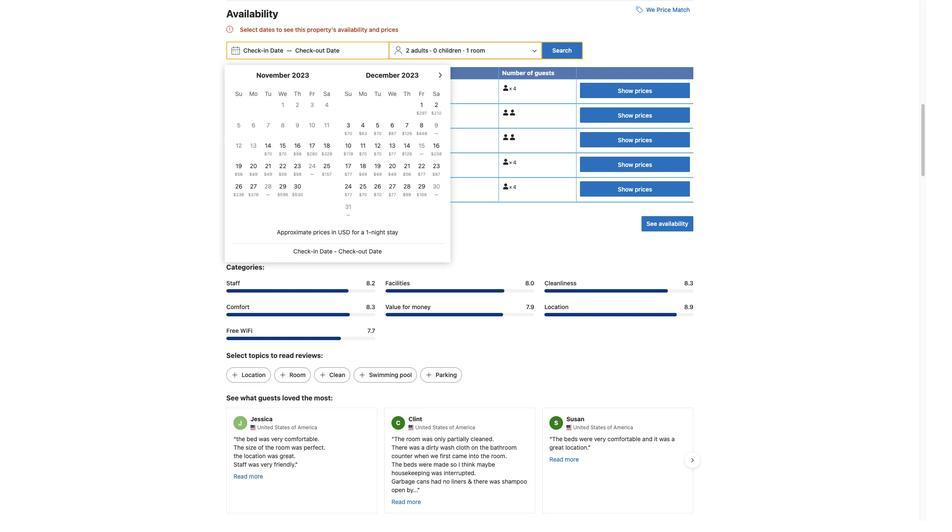 Task type: locate. For each thing, give the bounding box(es) containing it.
15 for 15 —
[[419, 142, 425, 149]]

$238 inside 16 december 2023 checkbox
[[431, 151, 442, 156]]

3 " from the left
[[550, 435, 552, 443]]

— right $168
[[435, 192, 439, 197]]

th for december
[[404, 90, 411, 97]]

2 9 from the left
[[435, 122, 439, 129]]

were up location. in the bottom right of the page
[[580, 435, 593, 443]]

8.3
[[685, 280, 694, 287], [366, 303, 375, 311]]

0 vertical spatial $238
[[431, 151, 442, 156]]

$238 for 16
[[431, 151, 442, 156]]

1 fr from the left
[[310, 90, 315, 97]]

grid
[[232, 85, 334, 201], [341, 85, 444, 221]]

3 inside option
[[311, 101, 314, 108]]

2 8 from the left
[[420, 122, 424, 129]]

rated good element
[[243, 241, 261, 249]]

1 king bed down strip
[[230, 93, 254, 99]]

16 December 2023 checkbox
[[429, 142, 444, 160]]

$238
[[431, 151, 442, 156], [234, 192, 244, 197]]

1 30 from the left
[[294, 183, 301, 190]]

availability inside select dates to see this property's availability and prices region
[[338, 26, 368, 33]]

states up comfortable.
[[275, 424, 290, 431]]

0 vertical spatial select
[[240, 26, 258, 33]]

31 December 2023 checkbox
[[341, 203, 356, 221]]

23 $98
[[294, 162, 302, 177]]

$70 inside 25 december 2023 option
[[359, 192, 367, 197]]

select down availability
[[240, 26, 258, 33]]

was inside '" the beds were very comfortable and it was a great location.'
[[660, 435, 670, 443]]

25 $70
[[359, 183, 367, 197]]

2 $210
[[432, 101, 442, 116]]

19 for 19 $56
[[236, 162, 242, 170]]

a
[[361, 229, 365, 236], [672, 435, 675, 443], [422, 444, 425, 451]]

$49 inside 18 december 2023 option
[[359, 172, 367, 177]]

select
[[240, 26, 258, 33], [226, 352, 247, 360]]

2 adults · 0 children · 1 room button
[[390, 43, 541, 59]]

24 December 2023 checkbox
[[341, 182, 356, 201]]

0 horizontal spatial read more button
[[234, 472, 263, 481]]

2 vertical spatial × 4
[[509, 184, 517, 190]]

a inside " the room was only partially cleaned. there was a dirty wash cloth on the bathroom counter when we first came into the room. the beds were made so i think maybe housekeeping was interrupted. garbage cans had no liners & there was shampoo open by...
[[422, 444, 425, 451]]

14 down 7 option
[[265, 142, 272, 149]]

2 horizontal spatial america
[[614, 424, 634, 431]]

1 vertical spatial staff
[[234, 461, 247, 468]]

liners
[[452, 478, 467, 485]]

value
[[386, 303, 401, 311]]

24 —
[[309, 162, 316, 177]]

$56 inside 19 november 2023 checkbox
[[235, 172, 243, 177]]

0 vertical spatial room
[[471, 47, 485, 54]]

$87 for 23
[[433, 172, 441, 177]]

$77 inside 24 december 2023 option
[[345, 192, 352, 197]]

2 $126 from the top
[[402, 151, 412, 156]]

for
[[352, 229, 360, 236], [403, 303, 411, 311]]

fr for november 2023
[[310, 90, 315, 97]]

3 united states of america image from the left
[[567, 425, 572, 430]]

2 grid from the left
[[341, 85, 444, 221]]

28 December 2023 checkbox
[[400, 182, 415, 201]]

0 vertical spatial out
[[316, 47, 325, 54]]

1 21 from the left
[[265, 162, 271, 170]]

"
[[588, 444, 591, 451], [295, 461, 298, 468], [418, 486, 420, 494]]

see for see availability
[[647, 220, 658, 227]]

$280
[[307, 151, 318, 156]]

21 December 2023 checkbox
[[400, 162, 415, 181]]

jessica
[[251, 415, 273, 423]]

2 12 from the left
[[375, 142, 381, 149]]

to
[[277, 26, 282, 33], [271, 352, 278, 360]]

$126 left $448 at the left
[[402, 131, 412, 136]]

2 7 from the left
[[406, 122, 409, 129]]

28 inside 28 $98
[[404, 183, 411, 190]]

— inside 30 —
[[435, 192, 439, 197]]

$77 inside 17 december 2023 checkbox
[[345, 172, 352, 177]]

staff down location
[[234, 461, 247, 468]]

1 15 from the left
[[280, 142, 286, 149]]

most:
[[314, 394, 333, 402]]

26 inside 26 $238
[[235, 183, 243, 190]]

2 × 4 from the top
[[509, 159, 517, 166]]

2 inside 2 $210
[[435, 101, 438, 108]]

0 horizontal spatial mo
[[249, 90, 258, 97]]

1 × from the top
[[509, 85, 512, 92]]

2023 for december 2023
[[402, 71, 419, 79]]

8 November 2023 checkbox
[[276, 121, 290, 140]]

1 8 from the left
[[281, 122, 285, 129]]

— inside "31 —"
[[347, 212, 350, 218]]

two
[[359, 83, 371, 91], [348, 157, 361, 164], [308, 182, 320, 189]]

0 horizontal spatial 21
[[265, 162, 271, 170]]

beds up housekeeping
[[404, 461, 417, 468]]

9 inside option
[[296, 122, 300, 129]]

$70 inside the '15 november 2023' 'checkbox'
[[279, 151, 287, 156]]

interrupted.
[[444, 469, 476, 477]]

1 horizontal spatial availability
[[659, 220, 689, 227]]

united for jessica
[[257, 424, 273, 431]]

of up '" the beds were very comfortable and it was a great location.' on the right bottom of the page
[[608, 424, 613, 431]]

united states of america image down susan
[[567, 425, 572, 430]]

23 December 2023 checkbox
[[429, 162, 444, 181]]

18 December 2023 checkbox
[[356, 162, 371, 181]]

0 vertical spatial × 4
[[509, 85, 517, 92]]

0 vertical spatial read more
[[550, 456, 579, 463]]

— for 31
[[347, 212, 350, 218]]

1 horizontal spatial 19
[[375, 162, 381, 170]]

25 for 25 $70
[[360, 183, 367, 190]]

1 vertical spatial 7.9
[[527, 303, 535, 311]]

$70 right $63 at the top left
[[374, 131, 382, 136]]

tu
[[265, 90, 272, 97], [375, 90, 381, 97]]

the inside " the bed was very comfortable. the size of the room was perfect. the location was great. staff was very friendly.
[[234, 444, 244, 451]]

$56 for 21
[[403, 172, 411, 177]]

$70 inside 14 november 2023 checkbox
[[264, 151, 272, 156]]

1 14 from the left
[[265, 142, 272, 149]]

united states of america image for susan
[[567, 425, 572, 430]]

9 November 2023 checkbox
[[290, 121, 305, 140]]

1 horizontal spatial 27
[[389, 183, 396, 190]]

1 horizontal spatial america
[[456, 424, 476, 431]]

3 states from the left
[[591, 424, 606, 431]]

to for dates
[[277, 26, 282, 33]]

1 November 2023 checkbox
[[276, 101, 290, 119]]

united states of america image down the jessica
[[251, 425, 256, 430]]

room down 15 $70 at the left top
[[270, 157, 287, 164]]

$70 left 26 december 2023 checkbox
[[359, 192, 367, 197]]

perfect.
[[304, 444, 326, 451]]

$70 inside '5 december 2023' checkbox
[[374, 131, 382, 136]]

2 horizontal spatial we
[[647, 6, 655, 13]]

check- up type
[[243, 47, 264, 54]]

6 December 2023 checkbox
[[385, 121, 400, 140]]

5 for 5
[[237, 122, 241, 129]]

2 13 from the left
[[389, 142, 396, 149]]

tu right view
[[265, 90, 272, 97]]

free wifi 7.7 meter
[[226, 337, 375, 340]]

$49 inside 20 november 2023 checkbox
[[249, 172, 258, 177]]

2 states from the left
[[433, 424, 448, 431]]

20 down 13 checkbox
[[250, 162, 257, 170]]

$70 left 27 december 2023 option
[[374, 192, 382, 197]]

4 inside 4 $63
[[361, 122, 365, 129]]

&
[[468, 478, 472, 485]]

14 inside 14 $70
[[265, 142, 272, 149]]

3 × 4 from the top
[[509, 184, 517, 190]]

22 November 2023 checkbox
[[276, 162, 290, 181]]

20
[[250, 162, 257, 170], [389, 162, 396, 170]]

2 19 from the left
[[375, 162, 381, 170]]

united
[[257, 424, 273, 431], [416, 424, 431, 431], [574, 424, 589, 431]]

2 6 from the left
[[391, 122, 394, 129]]

26 inside 26 $70
[[374, 183, 382, 190]]

united down clint
[[416, 424, 431, 431]]

" inside " the bed was very comfortable. the size of the room was perfect. the location was great. staff was very friendly.
[[234, 435, 236, 443]]

23 inside 23 $87
[[433, 162, 440, 170]]

30 inside 30 december 2023 checkbox
[[433, 183, 440, 190]]

1 vertical spatial 25
[[360, 183, 367, 190]]

1 show from the top
[[618, 87, 634, 94]]

17 up the $280
[[309, 142, 315, 149]]

1 horizontal spatial fr
[[419, 90, 425, 97]]

we down december 2023
[[388, 90, 397, 97]]

11 inside option
[[324, 122, 330, 129]]

$87 inside the 23 december 2023 checkbox
[[433, 172, 441, 177]]

read more button for the room was only partially cleaned. there was a dirty wash cloth on the bathroom counter when we first came into the room. the beds were made so i think maybe housekeeping was interrupted. garbage cans had no liners & there was shampoo open by...
[[392, 498, 421, 506]]

2 horizontal spatial united states of america
[[574, 424, 634, 431]]

1 $56 from the left
[[235, 172, 243, 177]]

$49 for 19 december 2023 option at left
[[374, 172, 382, 177]]

wash
[[441, 444, 455, 451]]

2 December 2023 checkbox
[[429, 101, 444, 119]]

$77 right the 12 december 2023 checkbox
[[389, 151, 396, 156]]

2 5 from the left
[[376, 122, 380, 129]]

2 up $210
[[435, 101, 438, 108]]

price
[[657, 6, 671, 13]]

15 for 15 $70
[[280, 142, 286, 149]]

$98 up the deluxe queen room with two queen beds
[[294, 172, 302, 177]]

1 horizontal spatial grid
[[341, 85, 444, 221]]

16 for 16 $98
[[294, 142, 301, 149]]

24 for 24 —
[[309, 162, 316, 170]]

11 December 2023 checkbox
[[356, 142, 371, 160]]

0 horizontal spatial and
[[266, 117, 275, 124]]

25 November 2023 checkbox
[[320, 162, 334, 181]]

13 down 6 december 2023 checkbox
[[389, 142, 396, 149]]

7 November 2023 checkbox
[[261, 121, 276, 140]]

2 14 from the left
[[404, 142, 411, 149]]

$598
[[278, 192, 288, 197]]

2 su from the left
[[345, 90, 352, 97]]

10 down 3 option
[[309, 122, 316, 129]]

america for perfect.
[[298, 424, 317, 431]]

0 horizontal spatial guests
[[258, 394, 281, 402]]

1 9 from the left
[[296, 122, 300, 129]]

or down november 2023
[[298, 83, 304, 91]]

10 November 2023 checkbox
[[305, 121, 320, 140]]

" down great.
[[295, 461, 298, 468]]

to left read
[[271, 352, 278, 360]]

7 right 6 $87
[[406, 122, 409, 129]]

to inside region
[[277, 26, 282, 33]]

0 vertical spatial 24
[[309, 162, 316, 170]]

$49 inside 19 december 2023 option
[[374, 172, 382, 177]]

1 united from the left
[[257, 424, 273, 431]]

we
[[431, 452, 439, 460]]

0 horizontal spatial 15
[[280, 142, 286, 149]]

3 November 2023 checkbox
[[305, 101, 320, 119]]

0 vertical spatial availability
[[338, 26, 368, 33]]

1 united states of america image from the left
[[251, 425, 256, 430]]

25 inside 25 $70
[[360, 183, 367, 190]]

14 down 7 december 2023 option
[[404, 142, 411, 149]]

2 28 from the left
[[404, 183, 411, 190]]

3 america from the left
[[614, 424, 634, 431]]

1 7 from the left
[[267, 122, 270, 129]]

united states of america for comfortable.
[[257, 424, 317, 431]]

0 vertical spatial 7.9
[[229, 241, 238, 249]]

20 November 2023 checkbox
[[246, 162, 261, 181]]

13 for 13
[[250, 142, 257, 149]]

we inside dropdown button
[[647, 6, 655, 13]]

in for -
[[313, 248, 318, 255]]

20 inside checkbox
[[389, 162, 396, 170]]

1 vertical spatial to
[[271, 352, 278, 360]]

16 inside the 16 $238
[[433, 142, 440, 149]]

$70 inside the 12 december 2023 checkbox
[[374, 151, 382, 156]]

5 show from the top
[[618, 186, 634, 193]]

select left topics
[[226, 352, 247, 360]]

19 down the 12 december 2023 checkbox
[[375, 162, 381, 170]]

18 down the 11 december 2023 checkbox
[[360, 162, 366, 170]]

5 show prices from the top
[[618, 186, 653, 193]]

0 vertical spatial staff
[[226, 280, 240, 287]]

0 horizontal spatial read more
[[234, 473, 263, 480]]

1 grid from the left
[[232, 85, 334, 201]]

1 vertical spatial $238
[[234, 192, 244, 197]]

— left $598 in the top left of the page
[[266, 192, 270, 197]]

— inside 24 —
[[310, 172, 314, 177]]

1 horizontal spatial 17
[[346, 162, 352, 170]]

united states of america up only
[[416, 424, 476, 431]]

2 mo from the left
[[359, 90, 368, 97]]

1 horizontal spatial read more
[[392, 498, 421, 505]]

1 $126 from the top
[[402, 131, 412, 136]]

only
[[435, 435, 446, 443]]

more for " the room was only partially cleaned. there was a dirty wash cloth on the bathroom counter when we first came into the room. the beds were made so i think maybe housekeeping was interrupted. garbage cans had no liners & there was shampoo open by...
[[407, 498, 421, 505]]

4 for strip view king room or queen room with two queen beds
[[514, 85, 517, 92]]

18 for 18 $329
[[324, 142, 330, 149]]

27 inside 27 $77
[[389, 183, 396, 190]]

— inside the 28 —
[[266, 192, 270, 197]]

mo down december
[[359, 90, 368, 97]]

1
[[467, 47, 469, 54], [230, 93, 232, 99], [282, 101, 284, 108], [421, 101, 423, 108], [230, 117, 232, 124], [276, 117, 278, 124], [230, 142, 232, 148], [230, 167, 232, 173]]

3 inside 3 $70
[[347, 122, 350, 129]]

very up great.
[[271, 435, 283, 443]]

2 fr from the left
[[419, 90, 425, 97]]

12 inside 12 $70
[[375, 142, 381, 149]]

25 inside 25 $157
[[323, 162, 331, 170]]

out down 1-
[[359, 248, 368, 255]]

1 1 king bed from the top
[[230, 93, 254, 99]]

november
[[257, 71, 290, 79]]

$70 for 5
[[374, 131, 382, 136]]

18 inside 18 $49
[[360, 162, 366, 170]]

21 inside 21 $56
[[404, 162, 410, 170]]

1 $49 from the left
[[249, 172, 258, 177]]

beds down december 2023
[[393, 83, 407, 91]]

room
[[471, 47, 485, 54], [407, 435, 421, 443], [276, 444, 290, 451]]

8 inside 8 checkbox
[[281, 122, 285, 129]]

0 horizontal spatial 20 $49
[[249, 162, 258, 177]]

states for partially
[[433, 424, 448, 431]]

— for 15
[[420, 151, 424, 156]]

1 king bed
[[230, 93, 254, 99], [230, 117, 254, 124], [230, 142, 254, 148], [230, 167, 254, 173]]

2 america from the left
[[456, 424, 476, 431]]

" inside '" the beds were very comfortable and it was a great location.'
[[550, 435, 552, 443]]

0 horizontal spatial 19
[[236, 162, 242, 170]]

0 vertical spatial 10
[[309, 122, 316, 129]]

sa
[[324, 90, 331, 97], [433, 90, 440, 97]]

2023
[[292, 71, 309, 79], [402, 71, 419, 79]]

1 horizontal spatial 5
[[376, 122, 380, 129]]

1 19 from the left
[[236, 162, 242, 170]]

beds
[[294, 93, 306, 99], [251, 191, 263, 198], [565, 435, 578, 443], [404, 461, 417, 468]]

15 down 8 checkbox
[[280, 142, 286, 149]]

s
[[555, 419, 559, 427]]

2 tu from the left
[[375, 90, 381, 97]]

8 down 1 option
[[281, 122, 285, 129]]

10 inside '10 $119'
[[345, 142, 352, 149]]

1 horizontal spatial a
[[422, 444, 425, 451]]

2 left adults on the top
[[406, 47, 410, 54]]

1 deluxe from the top
[[234, 157, 254, 164]]

were inside '" the beds were very comfortable and it was a great location.'
[[580, 435, 593, 443]]

0 vertical spatial guests
[[535, 69, 555, 77]]

1 × 4 from the top
[[509, 85, 517, 92]]

$70 right 13 checkbox
[[264, 151, 272, 156]]

guests for what
[[258, 394, 281, 402]]

value for money 7.9 meter
[[386, 313, 535, 317]]

" for " the beds were very comfortable and it was a great location.
[[550, 435, 552, 443]]

room inside " the bed was very comfortable. the size of the room was perfect. the location was great. staff was very friendly.
[[276, 444, 290, 451]]

3 $56 from the left
[[403, 172, 411, 177]]

16 inside 16 $98
[[294, 142, 301, 149]]

7 for 7 $126
[[406, 122, 409, 129]]

30 November 2023 checkbox
[[290, 182, 305, 201]]

beds
[[393, 83, 407, 91], [382, 157, 397, 164], [342, 182, 357, 189]]

24 inside the 24 $77
[[345, 183, 352, 190]]

$77
[[389, 151, 396, 156], [345, 172, 352, 177], [418, 172, 426, 177], [345, 192, 352, 197], [389, 192, 396, 197]]

staff 8.2 meter
[[226, 289, 375, 293]]

0 vertical spatial a
[[361, 229, 365, 236]]

america up comfortable.
[[298, 424, 317, 431]]

1 right children
[[467, 47, 469, 54]]

15 inside 15 $70
[[280, 142, 286, 149]]

mo right strip
[[249, 90, 258, 97]]

0 horizontal spatial united states of america image
[[251, 425, 256, 430]]

1 26 from the left
[[235, 183, 243, 190]]

$77 inside the 13 december 2023 checkbox
[[389, 151, 396, 156]]

29 for 29 $168
[[418, 183, 426, 190]]

— inside 9 december 2023 checkbox
[[435, 131, 439, 136]]

america for cloth
[[456, 424, 476, 431]]

18 up $329
[[324, 142, 330, 149]]

0 vertical spatial 17
[[309, 142, 315, 149]]

0 vertical spatial and
[[369, 26, 380, 33]]

0 horizontal spatial for
[[352, 229, 360, 236]]

were inside " the room was only partially cleaned. there was a dirty wash cloth on the bathroom counter when we first came into the room. the beds were made so i think maybe housekeeping was interrupted. garbage cans had no liners & there was shampoo open by...
[[419, 461, 432, 468]]

23 down "16 november 2023" option
[[294, 162, 301, 170]]

$238 inside 26 november 2023 option
[[234, 192, 244, 197]]

1 20 $49 from the left
[[249, 162, 258, 177]]

9 inside the 9 —
[[435, 122, 439, 129]]

1 horizontal spatial united
[[416, 424, 431, 431]]

1 27 from the left
[[250, 183, 257, 190]]

review categories element
[[226, 262, 265, 272]]

the inside '" the beds were very comfortable and it was a great location.'
[[552, 435, 563, 443]]

22 $77
[[418, 162, 426, 177]]

comfort
[[226, 303, 250, 311]]

2 king from the top
[[234, 117, 244, 124]]

13 inside 13 $77
[[389, 142, 396, 149]]

— for 30
[[435, 192, 439, 197]]

0 horizontal spatial were
[[419, 461, 432, 468]]

states
[[275, 424, 290, 431], [433, 424, 448, 431], [591, 424, 606, 431]]

two down december
[[359, 83, 371, 91]]

for right value
[[403, 303, 411, 311]]

19 inside 19 $49
[[375, 162, 381, 170]]

0 horizontal spatial 27
[[250, 183, 257, 190]]

9 December 2023 checkbox
[[429, 121, 444, 140]]

2 20 $49 from the left
[[388, 162, 397, 177]]

23 for 23 $87
[[433, 162, 440, 170]]

25 up $157
[[323, 162, 331, 170]]

0 horizontal spatial 12
[[236, 142, 242, 149]]

check- right -
[[339, 248, 359, 255]]

4 show prices from the top
[[618, 161, 653, 168]]

1 th from the left
[[294, 90, 301, 97]]

20 $49 inside 20 november 2023 checkbox
[[249, 162, 258, 177]]

$70 for 26
[[374, 192, 382, 197]]

reviews:
[[296, 352, 323, 360]]

1 vertical spatial ×
[[509, 159, 512, 166]]

0 horizontal spatial 17
[[309, 142, 315, 149]]

2 30 from the left
[[433, 183, 440, 190]]

22 for 22 $77
[[418, 162, 426, 170]]

with up $630
[[294, 182, 306, 189]]

the up 'there'
[[394, 435, 405, 443]]

$87 right '5 december 2023' checkbox
[[389, 131, 397, 136]]

10 inside option
[[309, 122, 316, 129]]

cleanliness 8.3 meter
[[545, 289, 694, 293]]

0 horizontal spatial we
[[279, 90, 287, 97]]

king left 20 november 2023 checkbox
[[234, 167, 244, 173]]

1 vertical spatial $98
[[294, 172, 302, 177]]

—
[[287, 47, 292, 54], [435, 131, 439, 136], [420, 151, 424, 156], [310, 172, 314, 177], [266, 192, 270, 197], [435, 192, 439, 197], [347, 212, 350, 218]]

— inside 15 —
[[420, 151, 424, 156]]

29 inside 29 $168
[[418, 183, 426, 190]]

· left 0
[[430, 47, 432, 54]]

14 $70
[[264, 142, 272, 156]]

1 vertical spatial more
[[249, 473, 263, 480]]

0 horizontal spatial 16
[[294, 142, 301, 149]]

4 $49 from the left
[[374, 172, 382, 177]]

8 up $448 at the left
[[420, 122, 424, 129]]

1 12 from the left
[[236, 142, 242, 149]]

were
[[580, 435, 593, 443], [419, 461, 432, 468]]

5 December 2023 checkbox
[[371, 121, 385, 140]]

1 horizontal spatial 18
[[360, 162, 366, 170]]

10 up $119
[[345, 142, 352, 149]]

facilities 8.0 meter
[[386, 289, 535, 293]]

su for december
[[345, 90, 352, 97]]

23 inside 23 $98
[[294, 162, 301, 170]]

12 for 12
[[236, 142, 242, 149]]

out for check-in date - check-out date
[[359, 248, 368, 255]]

2 23 from the left
[[433, 162, 440, 170]]

$87
[[389, 131, 397, 136], [433, 172, 441, 177]]

2 26 from the left
[[374, 183, 382, 190]]

this is a carousel with rotating slides. it displays featured reviews of the property. use the next and previous buttons to navigate. region
[[220, 404, 701, 517]]

25
[[323, 162, 331, 170], [360, 183, 367, 190]]

1 vertical spatial 18
[[360, 162, 366, 170]]

4 December 2023 checkbox
[[356, 121, 371, 140]]

1 vertical spatial room
[[407, 435, 421, 443]]

2 20 from the left
[[389, 162, 396, 170]]

tu for november
[[265, 90, 272, 97]]

11 down 4 november 2023 option
[[324, 122, 330, 129]]

15 inside "option"
[[419, 142, 425, 149]]

$56 inside "21 december 2023" option
[[403, 172, 411, 177]]

see availability
[[647, 220, 689, 227]]

27 inside 27 $378
[[250, 183, 257, 190]]

stay
[[387, 229, 399, 236]]

select inside region
[[240, 26, 258, 33]]

$98 inside 23 november 2023 option
[[294, 172, 302, 177]]

3 $49 from the left
[[359, 172, 367, 177]]

$70 left $63 at the top left
[[345, 131, 352, 136]]

1 horizontal spatial 7.9
[[527, 303, 535, 311]]

see for see what guests loved the most:
[[226, 394, 239, 402]]

cleanliness
[[545, 280, 577, 287]]

two down 24 november 2023 option
[[308, 182, 320, 189]]

in left usd
[[332, 229, 337, 236]]

0 horizontal spatial 5
[[237, 122, 241, 129]]

29 for 29 $598
[[279, 183, 287, 190]]

bed up size at the bottom left
[[247, 435, 257, 443]]

2023 for november 2023
[[292, 71, 309, 79]]

6 inside 6 $87
[[391, 122, 394, 129]]

read more button for the bed was very comfortable. the size of the room was perfect. the location was great. staff was very friendly.
[[234, 472, 263, 481]]

1 su from the left
[[235, 90, 242, 97]]

united states of america image for jessica
[[251, 425, 256, 430]]

2 2023 from the left
[[402, 71, 419, 79]]

think
[[462, 461, 475, 468]]

2 deluxe from the top
[[234, 182, 254, 189]]

all
[[331, 242, 337, 249]]

0 vertical spatial read more button
[[550, 455, 579, 464]]

1 vertical spatial read more
[[234, 473, 263, 480]]

1 horizontal spatial we
[[388, 90, 397, 97]]

more for " the beds were very comfortable and it was a great location.
[[565, 456, 579, 463]]

1 vertical spatial queen
[[234, 191, 249, 198]]

1 vertical spatial see
[[226, 394, 239, 402]]

$56 inside "22 november 2023" option
[[279, 172, 287, 177]]

read all reviews
[[316, 242, 360, 249]]

19 down '12 november 2023' option
[[236, 162, 242, 170]]

$70 inside 3 december 2023 checkbox
[[345, 131, 352, 136]]

2 16 from the left
[[433, 142, 440, 149]]

1 6 from the left
[[252, 122, 255, 129]]

2 horizontal spatial more
[[565, 456, 579, 463]]

8.3 up the 8.9
[[685, 280, 694, 287]]

states up '" the beds were very comfortable and it was a great location.' on the right bottom of the page
[[591, 424, 606, 431]]

" for wash
[[418, 486, 420, 494]]

read more
[[550, 456, 579, 463], [234, 473, 263, 480], [392, 498, 421, 505]]

$49
[[249, 172, 258, 177], [264, 172, 272, 177], [359, 172, 367, 177], [374, 172, 382, 177], [388, 172, 397, 177]]

$70 for 3
[[345, 131, 352, 136]]

8.3 for cleanliness
[[685, 280, 694, 287]]

2 $49 from the left
[[264, 172, 272, 177]]

1 america from the left
[[298, 424, 317, 431]]

20 inside checkbox
[[250, 162, 257, 170]]

25 for 25 $157
[[323, 162, 331, 170]]

1 5 from the left
[[237, 122, 241, 129]]

pool
[[400, 371, 412, 379]]

13 for 13 $77
[[389, 142, 396, 149]]

5 $49 from the left
[[388, 172, 397, 177]]

2 show from the top
[[618, 112, 634, 119]]

7
[[267, 122, 270, 129], [406, 122, 409, 129]]

24 down 17 december 2023 checkbox
[[345, 183, 352, 190]]

2 15 from the left
[[419, 142, 425, 149]]

out
[[316, 47, 325, 54], [359, 248, 368, 255]]

united states of america image for clint
[[409, 425, 414, 430]]

su for november
[[235, 90, 242, 97]]

0 vertical spatial see
[[647, 220, 658, 227]]

1 vertical spatial location
[[242, 371, 266, 379]]

2 27 from the left
[[389, 183, 396, 190]]

a up when
[[422, 444, 425, 451]]

8 December 2023 checkbox
[[415, 121, 429, 140]]

27 for 27 $77
[[389, 183, 396, 190]]

see what guests loved the most:
[[226, 394, 333, 402]]

1 vertical spatial 11
[[361, 142, 366, 149]]

6 November 2023 checkbox
[[246, 121, 261, 140]]

20 $49 inside 20 december 2023 checkbox
[[388, 162, 397, 177]]

2 show prices from the top
[[618, 112, 653, 119]]

of for the beds were very comfortable and it was a great location.
[[608, 424, 613, 431]]

0 vertical spatial "
[[588, 444, 591, 451]]

2 29 from the left
[[418, 183, 426, 190]]

2 vertical spatial more
[[407, 498, 421, 505]]

27 November 2023 checkbox
[[246, 182, 261, 201]]

-
[[334, 248, 337, 255]]

17 December 2023 checkbox
[[341, 162, 356, 181]]

guests for of
[[535, 69, 555, 77]]

1 states from the left
[[275, 424, 290, 431]]

fr up the '1 $297'
[[419, 90, 425, 97]]

read for " the room was only partially cleaned. there was a dirty wash cloth on the bathroom counter when we first came into the room. the beds were made so i think maybe housekeeping was interrupted. garbage cans had no liners & there was shampoo open by...
[[392, 498, 406, 505]]

1 horizontal spatial sa
[[433, 90, 440, 97]]

$77 up 31
[[345, 192, 352, 197]]

$77 inside 27 december 2023 option
[[389, 192, 396, 197]]

location down cleanliness at the right of the page
[[545, 303, 569, 311]]

a left 1-
[[361, 229, 365, 236]]

7 for 7
[[267, 122, 270, 129]]

— right $448 at the left
[[435, 131, 439, 136]]

$70 inside 26 december 2023 checkbox
[[374, 192, 382, 197]]

2 united from the left
[[416, 424, 431, 431]]

staff
[[226, 280, 240, 287], [234, 461, 247, 468]]

1 horizontal spatial "
[[418, 486, 420, 494]]

deluxe for deluxe queen room with two queen beds
[[234, 182, 254, 189]]

21 inside 21 $49
[[265, 162, 271, 170]]

3 show prices from the top
[[618, 136, 653, 143]]

30 inside the 30 $630
[[294, 183, 301, 190]]

approximate prices in usd for a 1-night stay
[[277, 229, 399, 236]]

deluxe queen room with two queen beds link
[[230, 182, 357, 189]]

14 inside 14 $126
[[404, 142, 411, 149]]

2 horizontal spatial room
[[471, 47, 485, 54]]

$87 inside 6 december 2023 checkbox
[[389, 131, 397, 136]]

12 down 5 november 2023 checkbox
[[236, 142, 242, 149]]

2 22 from the left
[[418, 162, 426, 170]]

0 horizontal spatial $87
[[389, 131, 397, 136]]

28 November 2023 checkbox
[[261, 182, 276, 201]]

1 horizontal spatial 15
[[419, 142, 425, 149]]

2 united states of america image from the left
[[409, 425, 414, 430]]

1 king bed down '12 november 2023' option
[[230, 167, 254, 173]]

0 vertical spatial $98
[[294, 151, 302, 156]]

bed
[[245, 93, 254, 99], [245, 117, 254, 124], [292, 117, 301, 124], [245, 142, 254, 148], [245, 167, 254, 173], [247, 435, 257, 443]]

4 $63
[[359, 122, 367, 136]]

sa for december 2023
[[433, 90, 440, 97]]

$56 right 20 december 2023 checkbox
[[403, 172, 411, 177]]

1 show prices from the top
[[618, 87, 653, 94]]

1 " from the left
[[234, 435, 236, 443]]

read more for " the room was only partially cleaned. there was a dirty wash cloth on the bathroom counter when we first came into the room. the beds were made so i think maybe housekeeping was interrupted. garbage cans had no liners & there was shampoo open by...
[[392, 498, 421, 505]]

$49 right 19 november 2023 checkbox
[[249, 172, 258, 177]]

mo for december
[[359, 90, 368, 97]]

1 inside the '1 $297'
[[421, 101, 423, 108]]

19 December 2023 checkbox
[[371, 162, 385, 181]]

1 vertical spatial or
[[266, 93, 271, 99]]

3 united states of america from the left
[[574, 424, 634, 431]]

read more button down location
[[234, 472, 263, 481]]

" inside " the room was only partially cleaned. there was a dirty wash cloth on the bathroom counter when we first came into the room. the beds were made so i think maybe housekeeping was interrupted. garbage cans had no liners & there was shampoo open by...
[[392, 435, 394, 443]]

1 horizontal spatial $238
[[431, 151, 442, 156]]

$70 right 14 november 2023 checkbox
[[279, 151, 287, 156]]

su up 3 $70
[[345, 90, 352, 97]]

10 $119
[[344, 142, 353, 156]]

0 vertical spatial were
[[580, 435, 593, 443]]

$56 left 20 november 2023 checkbox
[[235, 172, 243, 177]]

27 $77
[[389, 183, 396, 197]]

18
[[324, 142, 330, 149], [360, 162, 366, 170]]

$98 inside "16 november 2023" option
[[294, 151, 302, 156]]

9 for 9 —
[[435, 122, 439, 129]]

17 for 17 $77
[[346, 162, 352, 170]]

th
[[294, 90, 301, 97], [404, 90, 411, 97]]

1 mo from the left
[[249, 90, 258, 97]]

great
[[550, 444, 564, 451]]

of up partially
[[450, 424, 454, 431]]

16
[[294, 142, 301, 149], [433, 142, 440, 149]]

1 horizontal spatial su
[[345, 90, 352, 97]]

king left 6 november 2023 checkbox
[[234, 117, 244, 124]]

1 2023 from the left
[[292, 71, 309, 79]]

2 vertical spatial ×
[[509, 184, 512, 190]]

18 for 18 $49
[[360, 162, 366, 170]]

1 united states of america from the left
[[257, 424, 317, 431]]

a for " the beds were very comfortable and it was a great location.
[[672, 435, 675, 443]]

11 for 11 $70
[[361, 142, 366, 149]]

— for 9
[[435, 131, 439, 136]]

read down location
[[234, 473, 248, 480]]

26 down 19 december 2023 option at left
[[374, 183, 382, 190]]

1 vertical spatial out
[[359, 248, 368, 255]]

8 for 8 $448
[[420, 122, 424, 129]]

0 horizontal spatial 3
[[311, 101, 314, 108]]

size
[[246, 444, 257, 451]]

1 13 from the left
[[250, 142, 257, 149]]

14
[[265, 142, 272, 149], [404, 142, 411, 149]]

1 28 from the left
[[265, 183, 272, 190]]

1 horizontal spatial 29
[[418, 183, 426, 190]]

1 29 from the left
[[279, 183, 287, 190]]

8.3 for comfort
[[366, 303, 375, 311]]

of for the bed was very comfortable. the size of the room was perfect. the location was great. staff was very friendly.
[[292, 424, 296, 431]]

1 up $297
[[421, 101, 423, 108]]

to left see
[[277, 26, 282, 33]]

13 December 2023 checkbox
[[385, 142, 400, 160]]

0 horizontal spatial united states of america
[[257, 424, 317, 431]]

17 November 2023 checkbox
[[305, 142, 320, 160]]

8 inside 8 $448
[[420, 122, 424, 129]]

2 horizontal spatial states
[[591, 424, 606, 431]]

read more down location
[[234, 473, 263, 480]]

location.
[[566, 444, 588, 451]]

0 vertical spatial 25
[[323, 162, 331, 170]]

sofa
[[280, 117, 290, 124]]

type
[[248, 69, 263, 77]]

out for check-in date — check-out date
[[316, 47, 325, 54]]

22 December 2023 checkbox
[[415, 162, 429, 181]]

approximate
[[277, 229, 312, 236]]

23 for 23 $98
[[294, 162, 301, 170]]

1 vertical spatial guests
[[258, 394, 281, 402]]

1 23 from the left
[[294, 162, 301, 170]]

22 inside 22 $56
[[279, 162, 287, 170]]

1 horizontal spatial read more button
[[392, 498, 421, 506]]

1 horizontal spatial th
[[404, 90, 411, 97]]

0 vertical spatial ×
[[509, 85, 512, 92]]

$70 left the 13 december 2023 checkbox at the left top of page
[[374, 151, 382, 156]]

$630
[[292, 192, 303, 197]]

2 November 2023 checkbox
[[290, 101, 305, 119]]

1 sa from the left
[[324, 90, 331, 97]]

united states of america image
[[251, 425, 256, 430], [409, 425, 414, 430], [567, 425, 572, 430]]

beds inside '" the beds were very comfortable and it was a great location.'
[[565, 435, 578, 443]]

1 20 from the left
[[250, 162, 257, 170]]

28 $98
[[403, 183, 411, 197]]

$126 inside 14 december 2023 option
[[402, 151, 412, 156]]

$98 inside 28 december 2023 option
[[403, 192, 411, 197]]

2 vertical spatial read more
[[392, 498, 421, 505]]

$77 for 13
[[389, 151, 396, 156]]

see inside button
[[647, 220, 658, 227]]

1 22 from the left
[[279, 162, 287, 170]]

2 th from the left
[[404, 90, 411, 97]]

27 up the $378
[[250, 183, 257, 190]]

9 down $210
[[435, 122, 439, 129]]



Task type: vqa. For each thing, say whether or not it's contained in the screenshot.
Commerce
no



Task type: describe. For each thing, give the bounding box(es) containing it.
$157
[[322, 172, 332, 177]]

2 1 king bed from the top
[[230, 117, 254, 124]]

0 horizontal spatial ·
[[262, 241, 264, 249]]

1 $297
[[417, 101, 427, 116]]

more for " the bed was very comfortable. the size of the room was perfect. the location was great. staff was very friendly.
[[249, 473, 263, 480]]

was up had at the bottom of page
[[432, 469, 442, 477]]

location 8.9 meter
[[545, 313, 694, 317]]

12 December 2023 checkbox
[[371, 142, 385, 160]]

$49 for 20 november 2023 checkbox
[[249, 172, 258, 177]]

29 November 2023 checkbox
[[276, 182, 290, 201]]

fr for december 2023
[[419, 90, 425, 97]]

17 $77
[[345, 162, 352, 177]]

14 November 2023 checkbox
[[261, 142, 276, 160]]

select dates to see this property's availability and prices region
[[226, 25, 694, 35]]

2 vertical spatial with
[[294, 182, 306, 189]]

3 king from the top
[[234, 142, 244, 148]]

12 November 2023 checkbox
[[232, 142, 246, 160]]

0 horizontal spatial location
[[242, 371, 266, 379]]

topics
[[249, 352, 269, 360]]

31
[[345, 203, 352, 210]]

0 vertical spatial two
[[359, 83, 371, 91]]

0
[[434, 47, 437, 54]]

room down read
[[290, 371, 306, 379]]

of inside " the bed was very comfortable. the size of the room was perfect. the location was great. staff was very friendly.
[[258, 444, 264, 451]]

$56 for 22
[[279, 172, 287, 177]]

1 December 2023 checkbox
[[415, 101, 429, 119]]

16 November 2023 checkbox
[[290, 142, 305, 160]]

bed right sofa
[[292, 117, 301, 124]]

states for comfortable
[[591, 424, 606, 431]]

read for " the beds were very comfortable and it was a great location.
[[550, 456, 564, 463]]

$70 for 15
[[279, 151, 287, 156]]

$77 for 17
[[345, 172, 352, 177]]

was right there at the right
[[490, 478, 501, 485]]

open
[[392, 486, 406, 494]]

5 November 2023 checkbox
[[232, 121, 246, 140]]

26 for 26 $70
[[374, 183, 382, 190]]

1 left sofa
[[276, 117, 278, 124]]

29 $168
[[417, 183, 427, 197]]

date down night
[[369, 248, 382, 255]]

18 $49
[[359, 162, 367, 177]]

30 for 30 —
[[433, 183, 440, 190]]

shampoo
[[502, 478, 527, 485]]

garbage
[[392, 478, 415, 485]]

15 December 2023 checkbox
[[415, 142, 429, 160]]

read more button for the beds were very comfortable and it was a great location.
[[550, 455, 579, 464]]

0 vertical spatial with
[[344, 83, 357, 91]]

30 —
[[433, 183, 440, 197]]

0 vertical spatial queen
[[277, 93, 292, 99]]

room inside button
[[471, 47, 485, 54]]

states for comfortable.
[[275, 424, 290, 431]]

was down comfortable.
[[292, 444, 302, 451]]

" the bed was very comfortable. the size of the room was perfect. the location was great. staff was very friendly.
[[234, 435, 326, 468]]

9 —
[[435, 122, 439, 136]]

$297
[[417, 111, 427, 116]]

by...
[[407, 486, 418, 494]]

— for 24
[[310, 172, 314, 177]]

read left all
[[316, 242, 330, 249]]

deluxe queen room with two queen beds
[[234, 182, 357, 189]]

read more for " the bed was very comfortable. the size of the room was perfect. the location was great. staff was very friendly.
[[234, 473, 263, 480]]

show prices for deluxe king room or queen room with two queen beds
[[618, 161, 653, 168]]

bed left 7 option
[[245, 117, 254, 124]]

match
[[673, 6, 690, 13]]

see availability button
[[642, 216, 694, 232]]

see
[[284, 26, 294, 33]]

20 December 2023 checkbox
[[385, 162, 400, 181]]

0 vertical spatial 2 queen beds
[[273, 93, 306, 99]]

26 December 2023 checkbox
[[371, 182, 385, 201]]

reviews down usd
[[339, 242, 360, 249]]

free
[[226, 327, 239, 334]]

27 $378
[[248, 183, 259, 197]]

1 vertical spatial with
[[334, 157, 347, 164]]

cloth
[[456, 444, 470, 451]]

prices inside region
[[381, 26, 399, 33]]

check-out date button
[[292, 43, 343, 58]]

7.7
[[368, 327, 375, 334]]

8 $448
[[416, 122, 428, 136]]

was up the friendly.
[[268, 452, 278, 460]]

categories:
[[226, 263, 265, 271]]

1 left 19 $56 on the left
[[230, 167, 232, 173]]

united states of america for comfortable
[[574, 424, 634, 431]]

no
[[443, 478, 450, 485]]

23 November 2023 checkbox
[[290, 162, 305, 181]]

— for 28
[[266, 192, 270, 197]]

search
[[553, 47, 572, 54]]

11 November 2023 checkbox
[[320, 121, 334, 140]]

2 horizontal spatial in
[[332, 229, 337, 236]]

guest reviews element
[[226, 216, 638, 230]]

search button
[[543, 43, 583, 59]]

$77 for 24
[[345, 192, 352, 197]]

21 $56
[[403, 162, 411, 177]]

a for " the room was only partially cleaned. there was a dirty wash cloth on the bathroom counter when we first came into the room. the beds were made so i think maybe housekeeping was interrupted. garbage cans had no liners & there was shampoo open by...
[[422, 444, 425, 451]]

1 vertical spatial king
[[255, 157, 268, 164]]

0 vertical spatial for
[[352, 229, 360, 236]]

2 up 1 option
[[273, 93, 276, 99]]

money
[[412, 303, 431, 311]]

check-in date — check-out date
[[243, 47, 340, 54]]

20 for 20 december 2023 checkbox
[[389, 162, 396, 170]]

date down dates
[[270, 47, 284, 54]]

15 —
[[419, 142, 425, 156]]

$49 for 20 december 2023 checkbox
[[388, 172, 397, 177]]

scored 7.9 element
[[226, 238, 240, 252]]

3 for 3 $70
[[347, 122, 350, 129]]

room up 4 november 2023 option
[[326, 83, 343, 91]]

2 vertical spatial beds
[[342, 182, 357, 189]]

26 $70
[[374, 183, 382, 197]]

24 November 2023 checkbox
[[305, 162, 320, 181]]

26 November 2023 checkbox
[[232, 182, 246, 201]]

30 December 2023 checkbox
[[429, 182, 444, 201]]

16 for 16 $238
[[433, 142, 440, 149]]

1 inside button
[[467, 47, 469, 54]]

staff inside " the bed was very comfortable. the size of the room was perfect. the location was great. staff was very friendly.
[[234, 461, 247, 468]]

21 for 21 $49
[[265, 162, 271, 170]]

$98 for 28
[[403, 192, 411, 197]]

there
[[474, 478, 488, 485]]

3 × from the top
[[509, 184, 512, 190]]

— down see
[[287, 47, 292, 54]]

$70 for 25
[[359, 192, 367, 197]]

susan
[[567, 415, 585, 423]]

there
[[392, 444, 408, 451]]

bed down view
[[245, 93, 254, 99]]

3 1 king bed from the top
[[230, 142, 254, 148]]

room down november 2023
[[280, 83, 297, 91]]

" for " the room was only partially cleaned. there was a dirty wash cloth on the bathroom counter when we first came into the room. the beds were made so i think maybe housekeeping was interrupted. garbage cans had no liners & there was shampoo open by...
[[392, 435, 394, 443]]

bed right 19 $56 on the left
[[245, 167, 254, 173]]

select for select dates to see this property's availability and prices
[[240, 26, 258, 33]]

sa for november 2023
[[324, 90, 331, 97]]

21 for 21 $56
[[404, 162, 410, 170]]

19 for 19 $49
[[375, 162, 381, 170]]

friendly.
[[274, 461, 295, 468]]

2 inside option
[[296, 101, 299, 108]]

24 for 24 $77
[[345, 183, 352, 190]]

of for the room was only partially cleaned. there was a dirty wash cloth on the bathroom counter when we first came into the room. the beds were made so i think maybe housekeeping was interrupted. garbage cans had no liners & there was shampoo open by...
[[450, 424, 454, 431]]

room down $329
[[316, 157, 333, 164]]

2 adults · 0 children · 1 room
[[406, 47, 485, 54]]

4 king from the top
[[234, 167, 244, 173]]

8.9
[[685, 303, 694, 311]]

1 vertical spatial beds
[[382, 157, 397, 164]]

" for location.
[[588, 444, 591, 451]]

room type
[[230, 69, 263, 77]]

1 left 6 november 2023 checkbox
[[230, 117, 232, 124]]

1 down room type
[[230, 93, 232, 99]]

$70 for 14
[[264, 151, 272, 156]]

10 December 2023 checkbox
[[341, 142, 356, 160]]

4 November 2023 checkbox
[[320, 101, 334, 119]]

strip view king room or queen room with two queen beds link
[[230, 83, 407, 91]]

15 November 2023 checkbox
[[276, 142, 290, 160]]

0 vertical spatial or
[[298, 83, 304, 91]]

$238 for 26
[[234, 192, 244, 197]]

7 December 2023 checkbox
[[400, 121, 415, 140]]

1 vertical spatial two
[[348, 157, 361, 164]]

5 for 5 $70
[[376, 122, 380, 129]]

room up $598 in the top left of the page
[[276, 182, 292, 189]]

22 for 22 $56
[[279, 162, 287, 170]]

strip view king room or queen room with two queen beds
[[234, 83, 407, 91]]

in for —
[[264, 47, 269, 54]]

was up "dirty" at the bottom
[[422, 435, 433, 443]]

reviews down approximate
[[288, 241, 312, 249]]

4 1 king bed from the top
[[230, 167, 254, 173]]

of right number
[[527, 69, 533, 77]]

guest
[[226, 217, 255, 229]]

10 for 10 $119
[[345, 142, 352, 149]]

grid for december
[[341, 85, 444, 221]]

25 December 2023 checkbox
[[356, 182, 371, 201]]

availability
[[226, 8, 278, 20]]

property's
[[307, 26, 337, 33]]

20 $49 for 20 november 2023 checkbox
[[249, 162, 258, 177]]

show for strip view king room or queen room with two queen beds
[[618, 87, 634, 94]]

21 November 2023 checkbox
[[261, 162, 276, 181]]

16 $238
[[431, 142, 442, 156]]

good · 14,102 reviews
[[243, 241, 312, 249]]

beds inside " the room was only partially cleaned. there was a dirty wash cloth on the bathroom counter when we first came into the room. the beds were made so i think maybe housekeeping was interrupted. garbage cans had no liners & there was shampoo open by...
[[404, 461, 417, 468]]

beds left the 28 —
[[251, 191, 263, 198]]

0 horizontal spatial 2 queen beds
[[230, 191, 263, 198]]

17 for 17 $280
[[309, 142, 315, 149]]

was up when
[[409, 444, 420, 451]]

25 $157
[[322, 162, 332, 177]]

" for was
[[295, 461, 298, 468]]

wifi
[[240, 327, 253, 334]]

december 2023
[[366, 71, 419, 79]]

$49 for 21 november 2023 checkbox
[[264, 172, 272, 177]]

14 $126
[[402, 142, 412, 156]]

29 December 2023 checkbox
[[415, 182, 429, 201]]

check- down approximate
[[294, 248, 313, 255]]

beds up 2 option
[[294, 93, 306, 99]]

0 horizontal spatial a
[[361, 229, 365, 236]]

17 $280
[[307, 142, 318, 156]]

1 horizontal spatial ·
[[430, 47, 432, 54]]

1-
[[366, 229, 372, 236]]

availability inside see availability button
[[659, 220, 689, 227]]

and inside '" the beds were very comfortable and it was a great location.'
[[643, 435, 653, 443]]

comfort 8.3 meter
[[226, 313, 375, 317]]

× for queen
[[509, 85, 512, 92]]

14 December 2023 checkbox
[[400, 142, 415, 160]]

was down location
[[249, 461, 259, 468]]

was up location
[[259, 435, 270, 443]]

show for deluxe king room or queen room with two queen beds
[[618, 161, 634, 168]]

$210
[[432, 111, 442, 116]]

great.
[[280, 452, 296, 460]]

6 $87
[[389, 122, 397, 136]]

4 for deluxe king room or queen room with two queen beds
[[514, 159, 517, 166]]

$63
[[359, 131, 367, 136]]

date left -
[[320, 248, 333, 255]]

deluxe king room or queen room with two queen beds link
[[230, 157, 397, 164]]

1 horizontal spatial for
[[403, 303, 411, 311]]

room inside " the room was only partially cleaned. there was a dirty wash cloth on the bathroom counter when we first came into the room. the beds were made so i think maybe housekeeping was interrupted. garbage cans had no liners & there was shampoo open by...
[[407, 435, 421, 443]]

when
[[414, 452, 429, 460]]

made
[[434, 461, 449, 468]]

13 November 2023 checkbox
[[246, 142, 261, 160]]

united states of america for partially
[[416, 424, 476, 431]]

7.9 inside scored 7.9 element
[[229, 241, 238, 249]]

10 for 10
[[309, 122, 316, 129]]

very down location
[[261, 461, 273, 468]]

1 horizontal spatial location
[[545, 303, 569, 311]]

reviews up 14,102
[[257, 217, 294, 229]]

28 —
[[265, 183, 272, 197]]

13 $77
[[389, 142, 396, 156]]

0 horizontal spatial queen
[[234, 191, 249, 198]]

31 —
[[345, 203, 352, 218]]

1 sofa bed
[[276, 117, 301, 124]]

$87 for 6
[[389, 131, 397, 136]]

7 $126
[[402, 122, 412, 136]]

$126 for 14
[[402, 151, 412, 156]]

c
[[396, 419, 401, 427]]

check- down the this
[[295, 47, 316, 54]]

$98 for 23
[[294, 172, 302, 177]]

" the beds were very comfortable and it was a great location.
[[550, 435, 675, 451]]

18 November 2023 checkbox
[[320, 142, 334, 160]]

0 vertical spatial king
[[265, 83, 278, 91]]

20 $49 for 20 december 2023 checkbox
[[388, 162, 397, 177]]

30 for 30 $630
[[294, 183, 301, 190]]

value for money
[[386, 303, 431, 311]]

cleaned.
[[471, 435, 494, 443]]

3 for 3
[[311, 101, 314, 108]]

the down "counter"
[[392, 461, 402, 468]]

27 December 2023 checkbox
[[385, 182, 400, 201]]

mo for november
[[249, 90, 258, 97]]

date down property's on the top of the page
[[327, 47, 340, 54]]

usd
[[338, 229, 351, 236]]

$119
[[344, 151, 353, 156]]

1 horizontal spatial and
[[369, 26, 380, 33]]

9 for 9
[[296, 122, 300, 129]]

28 for 28 —
[[265, 183, 272, 190]]

2 vertical spatial two
[[308, 182, 320, 189]]

3 December 2023 checkbox
[[341, 121, 356, 140]]

19 November 2023 checkbox
[[232, 162, 246, 181]]

tu for december
[[375, 90, 381, 97]]

2 horizontal spatial ·
[[463, 47, 465, 54]]

2 inside button
[[406, 47, 410, 54]]

show prices for strip view king room or queen room with two queen beds
[[618, 87, 653, 94]]

1 down 5 november 2023 checkbox
[[230, 142, 232, 148]]

number of guests
[[503, 69, 555, 77]]

12 for 12 $70
[[375, 142, 381, 149]]

we price match button
[[633, 2, 694, 17]]

this
[[295, 26, 306, 33]]

room.
[[492, 452, 507, 460]]

26 for 26 $238
[[235, 183, 243, 190]]

1 left 2 option
[[282, 101, 284, 108]]

12 $70
[[374, 142, 382, 156]]

1 king from the top
[[234, 93, 244, 99]]

$77 for 22
[[418, 172, 426, 177]]

19 $49
[[374, 162, 382, 177]]

$329
[[322, 151, 332, 156]]

$56 for 19
[[235, 172, 243, 177]]

24 $77
[[345, 183, 352, 197]]

2 vertical spatial or
[[288, 157, 294, 164]]

deluxe king room or queen room with two queen beds
[[234, 157, 397, 164]]

december
[[366, 71, 400, 79]]

dates
[[259, 26, 275, 33]]

3 show from the top
[[618, 136, 634, 143]]

guest reviews
[[226, 217, 294, 229]]

6 for 6 $87
[[391, 122, 394, 129]]

bed inside " the bed was very comfortable. the size of the room was perfect. the location was great. staff was very friendly.
[[247, 435, 257, 443]]

we for december 2023
[[388, 90, 397, 97]]

room up strip
[[230, 69, 247, 77]]

bed down 6 november 2023 checkbox
[[245, 142, 254, 148]]

$448
[[416, 131, 428, 136]]

cans
[[417, 478, 430, 485]]

2 left 26 $238
[[230, 191, 233, 198]]

th for november
[[294, 90, 301, 97]]

0 vertical spatial beds
[[393, 83, 407, 91]]



